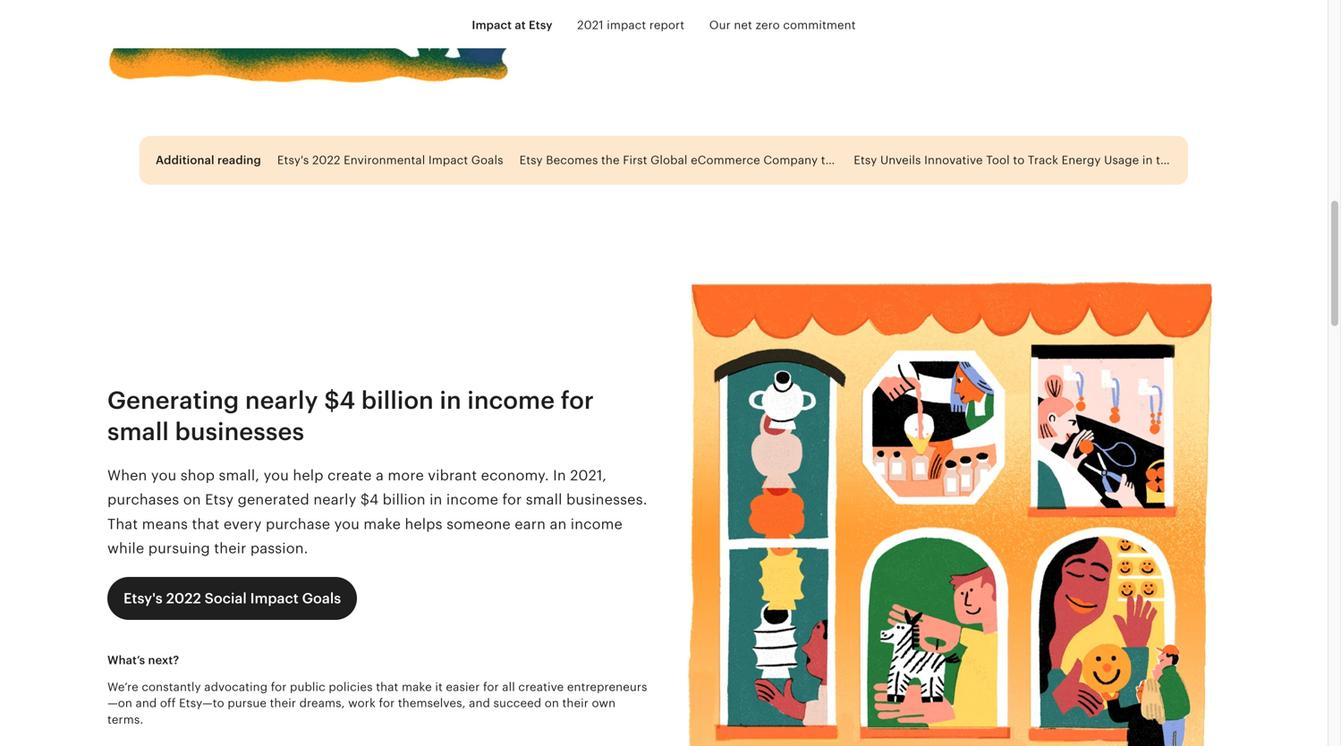Task type: describe. For each thing, give the bounding box(es) containing it.
generating nearly $4 billion in income for small businesses
[[107, 386, 594, 445]]

off
[[160, 697, 176, 710]]

generated
[[238, 492, 310, 508]]

2 to from the left
[[1013, 154, 1025, 167]]

more
[[388, 468, 424, 484]]

next?
[[148, 653, 179, 667]]

zero
[[756, 18, 780, 32]]

make inside when you shop small, you help create a more vibrant economy. in 2021, purchases on etsy generated nearly $4 billion in income for small businesses. that means that every purchase you make helps someone earn an income while pursuing their passion.
[[364, 516, 401, 532]]

vibrant
[[428, 468, 477, 484]]

shop
[[180, 468, 215, 484]]

innovative
[[924, 154, 983, 167]]

etsy's 2022 social impact goals
[[123, 590, 341, 606]]

2021 impact report
[[577, 18, 688, 32]]

cloud
[[1178, 154, 1212, 167]]

on inside we're constantly advocating for public policies that make it easier for all creative entrepreneurs —on and off etsy—to pursue their dreams, work for themselves, and succeed on their own terms.
[[545, 697, 559, 710]]

ecommerce
[[691, 154, 760, 167]]

etsy inside when you shop small, you help create a more vibrant economy. in 2021, purchases on etsy generated nearly $4 billion in income for small businesses. that means that every purchase you make helps someone earn an income while pursuing their passion.
[[205, 492, 234, 508]]

on inside when you shop small, you help create a more vibrant economy. in 2021, purchases on etsy generated nearly $4 billion in income for small businesses. that means that every purchase you make helps someone earn an income while pursuing their passion.
[[183, 492, 201, 508]]

income inside generating nearly $4 billion in income for small businesses
[[467, 386, 555, 414]]

that inside we're constantly advocating for public policies that make it easier for all creative entrepreneurs —on and off etsy—to pursue their dreams, work for themselves, and succeed on their own terms.
[[376, 680, 399, 694]]

0 vertical spatial in
[[1142, 154, 1153, 167]]

means
[[142, 516, 188, 532]]

1 horizontal spatial their
[[270, 697, 296, 710]]

businesses.
[[566, 492, 647, 508]]

1 vertical spatial income
[[446, 492, 498, 508]]

own
[[592, 697, 616, 710]]

what's
[[107, 653, 145, 667]]

company
[[764, 154, 818, 167]]

all
[[502, 680, 515, 694]]

advocating
[[204, 680, 268, 694]]

while
[[107, 541, 144, 557]]

when
[[107, 468, 147, 484]]

our net zero commitment link
[[709, 18, 856, 32]]

reading
[[217, 154, 261, 167]]

2 horizontal spatial their
[[562, 697, 589, 710]]

our
[[709, 18, 731, 32]]

etsy's 2022 environmental impact goals
[[277, 154, 503, 167]]

completely
[[836, 154, 901, 167]]

environmental
[[344, 154, 425, 167]]

in
[[553, 468, 566, 484]]

social
[[205, 590, 247, 606]]

we're constantly advocating for public policies that make it easier for all creative entrepreneurs —on and off etsy—to pursue their dreams, work for themselves, and succeed on their own terms.
[[107, 680, 647, 726]]

goals for etsy's 2022 environmental impact goals
[[471, 154, 503, 167]]

dreams,
[[299, 697, 345, 710]]

make inside we're constantly advocating for public policies that make it easier for all creative entrepreneurs —on and off etsy—to pursue their dreams, work for themselves, and succeed on their own terms.
[[402, 680, 432, 694]]

etsy's 2022 environmental impact goals link
[[277, 154, 503, 167]]

etsy left the becomes
[[519, 154, 543, 167]]

nearly inside generating nearly $4 billion in income for small businesses
[[245, 386, 318, 414]]

small inside generating nearly $4 billion in income for small businesses
[[107, 418, 169, 445]]

etsy becomes the first global ecommerce company to completely offset carbon emissions from shipping link
[[519, 154, 1129, 167]]

1 and from the left
[[136, 697, 157, 710]]

first
[[623, 154, 647, 167]]

for left all
[[483, 680, 499, 694]]

that
[[107, 516, 138, 532]]

our net zero commitment
[[709, 18, 856, 32]]

in inside generating nearly $4 billion in income for small businesses
[[440, 386, 461, 414]]

pursue
[[228, 697, 267, 710]]

create
[[327, 468, 372, 484]]

pursuing
[[148, 541, 210, 557]]

etsy—to
[[179, 697, 224, 710]]

what's next?
[[107, 653, 179, 667]]

additional
[[156, 154, 214, 167]]

small inside when you shop small, you help create a more vibrant economy. in 2021, purchases on etsy generated nearly $4 billion in income for small businesses. that means that every purchase you make helps someone earn an income while pursuing their passion.
[[526, 492, 562, 508]]

2 the from the left
[[1156, 154, 1175, 167]]

impact for etsy's 2022 environmental impact goals
[[428, 154, 468, 167]]

that inside when you shop small, you help create a more vibrant economy. in 2021, purchases on etsy generated nearly $4 billion in income for small businesses. that means that every purchase you make helps someone earn an income while pursuing their passion.
[[192, 516, 220, 532]]

billion inside generating nearly $4 billion in income for small businesses
[[361, 386, 434, 414]]

etsy's 2022 social impact goals link
[[107, 577, 357, 620]]

public
[[290, 680, 325, 694]]

etsy's for etsy's 2022 social impact goals
[[123, 590, 163, 606]]

impact at etsy
[[472, 18, 553, 32]]

becomes
[[546, 154, 598, 167]]

2022 for social
[[166, 590, 201, 606]]

etsy unveils innovative tool to track energy usage in the cloud link
[[854, 154, 1212, 167]]

energy
[[1062, 154, 1101, 167]]

unveils
[[880, 154, 921, 167]]

impact for etsy's 2022 social impact goals
[[250, 590, 299, 606]]

purchase
[[266, 516, 330, 532]]

offset
[[905, 154, 940, 167]]

etsy unveils innovative tool to track energy usage in the cloud
[[854, 154, 1212, 167]]



Task type: vqa. For each thing, say whether or not it's contained in the screenshot.
· corresponding to 76.69
no



Task type: locate. For each thing, give the bounding box(es) containing it.
0 vertical spatial etsy's
[[277, 154, 309, 167]]

constantly
[[142, 680, 201, 694]]

global
[[651, 154, 688, 167]]

1 the from the left
[[601, 154, 620, 167]]

entrepreneurs
[[567, 680, 647, 694]]

to right company
[[821, 154, 833, 167]]

in up the vibrant
[[440, 386, 461, 414]]

income up economy.
[[467, 386, 555, 414]]

help
[[293, 468, 324, 484]]

in
[[1142, 154, 1153, 167], [440, 386, 461, 414], [430, 492, 442, 508]]

for up 2021,
[[561, 386, 594, 414]]

0 horizontal spatial on
[[183, 492, 201, 508]]

2 horizontal spatial impact
[[472, 18, 512, 32]]

it
[[435, 680, 443, 694]]

2021
[[577, 18, 604, 32]]

etsy's down while
[[123, 590, 163, 606]]

small up earn
[[526, 492, 562, 508]]

the
[[601, 154, 620, 167], [1156, 154, 1175, 167]]

billion up more
[[361, 386, 434, 414]]

income up someone
[[446, 492, 498, 508]]

1 horizontal spatial and
[[469, 697, 490, 710]]

an
[[550, 516, 567, 532]]

0 horizontal spatial small
[[107, 418, 169, 445]]

—on
[[107, 697, 132, 710]]

for inside when you shop small, you help create a more vibrant economy. in 2021, purchases on etsy generated nearly $4 billion in income for small businesses. that means that every purchase you make helps someone earn an income while pursuing their passion.
[[502, 492, 522, 508]]

0 horizontal spatial 2022
[[166, 590, 201, 606]]

0 vertical spatial impact
[[472, 18, 512, 32]]

2022 left social at the left of page
[[166, 590, 201, 606]]

2021,
[[570, 468, 607, 484]]

2022 left environmental on the top of page
[[312, 154, 340, 167]]

we're
[[107, 680, 138, 694]]

in up helps
[[430, 492, 442, 508]]

additional reading
[[156, 154, 261, 167]]

make left helps
[[364, 516, 401, 532]]

economy.
[[481, 468, 549, 484]]

2 horizontal spatial you
[[334, 516, 360, 532]]

1 vertical spatial billion
[[383, 492, 426, 508]]

1 horizontal spatial that
[[376, 680, 399, 694]]

usage
[[1104, 154, 1139, 167]]

nearly
[[245, 386, 318, 414], [313, 492, 356, 508]]

1 horizontal spatial goals
[[471, 154, 503, 167]]

on down creative
[[545, 697, 559, 710]]

goals down passion.
[[302, 590, 341, 606]]

for down economy.
[[502, 492, 522, 508]]

etsy's for etsy's 2022 environmental impact goals
[[277, 154, 309, 167]]

carbon
[[943, 154, 985, 167]]

$4 inside generating nearly $4 billion in income for small businesses
[[324, 386, 355, 414]]

themselves,
[[398, 697, 466, 710]]

for
[[561, 386, 594, 414], [502, 492, 522, 508], [271, 680, 287, 694], [483, 680, 499, 694], [379, 697, 395, 710]]

creative
[[518, 680, 564, 694]]

on
[[183, 492, 201, 508], [545, 697, 559, 710]]

2 vertical spatial impact
[[250, 590, 299, 606]]

report
[[649, 18, 685, 32]]

0 vertical spatial on
[[183, 492, 201, 508]]

to
[[821, 154, 833, 167], [1013, 154, 1025, 167]]

to right tool
[[1013, 154, 1025, 167]]

$4 inside when you shop small, you help create a more vibrant economy. in 2021, purchases on etsy generated nearly $4 billion in income for small businesses. that means that every purchase you make helps someone earn an income while pursuing their passion.
[[360, 492, 379, 508]]

1 horizontal spatial small
[[526, 492, 562, 508]]

1 horizontal spatial the
[[1156, 154, 1175, 167]]

their down public
[[270, 697, 296, 710]]

billion inside when you shop small, you help create a more vibrant economy. in 2021, purchases on etsy generated nearly $4 billion in income for small businesses. that means that every purchase you make helps someone earn an income while pursuing their passion.
[[383, 492, 426, 508]]

1 vertical spatial impact
[[428, 154, 468, 167]]

goals left the becomes
[[471, 154, 503, 167]]

0 horizontal spatial their
[[214, 541, 246, 557]]

helps
[[405, 516, 443, 532]]

for inside generating nearly $4 billion in income for small businesses
[[561, 386, 594, 414]]

0 horizontal spatial goals
[[302, 590, 341, 606]]

the left 'first' at the left top
[[601, 154, 620, 167]]

etsy right the at
[[529, 18, 553, 32]]

and left off
[[136, 697, 157, 710]]

1 vertical spatial etsy's
[[123, 590, 163, 606]]

and
[[136, 697, 157, 710], [469, 697, 490, 710]]

income down businesses.
[[571, 516, 623, 532]]

businesses
[[175, 418, 304, 445]]

0 vertical spatial income
[[467, 386, 555, 414]]

in right usage
[[1142, 154, 1153, 167]]

make left it
[[402, 680, 432, 694]]

1 vertical spatial $4
[[360, 492, 379, 508]]

1 horizontal spatial on
[[545, 697, 559, 710]]

1 horizontal spatial to
[[1013, 154, 1025, 167]]

you up the generated
[[264, 468, 289, 484]]

emissions
[[988, 154, 1044, 167]]

nearly down the 'create'
[[313, 492, 356, 508]]

someone
[[447, 516, 511, 532]]

0 horizontal spatial you
[[151, 468, 177, 484]]

small
[[107, 418, 169, 445], [526, 492, 562, 508]]

2 vertical spatial in
[[430, 492, 442, 508]]

that
[[192, 516, 220, 532], [376, 680, 399, 694]]

0 horizontal spatial and
[[136, 697, 157, 710]]

1 vertical spatial that
[[376, 680, 399, 694]]

etsy becomes the first global ecommerce company to completely offset carbon emissions from shipping
[[519, 154, 1129, 167]]

succeed
[[493, 697, 541, 710]]

$4 down 'a'
[[360, 492, 379, 508]]

impact right social at the left of page
[[250, 590, 299, 606]]

2 vertical spatial income
[[571, 516, 623, 532]]

0 vertical spatial that
[[192, 516, 220, 532]]

1 vertical spatial small
[[526, 492, 562, 508]]

you up purchases
[[151, 468, 177, 484]]

1 horizontal spatial impact
[[428, 154, 468, 167]]

purchases
[[107, 492, 179, 508]]

passion.
[[250, 541, 308, 557]]

0 horizontal spatial etsy's
[[123, 590, 163, 606]]

0 vertical spatial 2022
[[312, 154, 340, 167]]

every
[[224, 516, 262, 532]]

2022
[[312, 154, 340, 167], [166, 590, 201, 606]]

0 vertical spatial make
[[364, 516, 401, 532]]

for right work
[[379, 697, 395, 710]]

that up 'pursuing'
[[192, 516, 220, 532]]

from
[[1047, 154, 1074, 167]]

work
[[348, 697, 376, 710]]

0 vertical spatial goals
[[471, 154, 503, 167]]

earn
[[515, 516, 546, 532]]

$4
[[324, 386, 355, 414], [360, 492, 379, 508]]

and down easier
[[469, 697, 490, 710]]

in inside when you shop small, you help create a more vibrant economy. in 2021, purchases on etsy generated nearly $4 billion in income for small businesses. that means that every purchase you make helps someone earn an income while pursuing their passion.
[[430, 492, 442, 508]]

1 to from the left
[[821, 154, 833, 167]]

1 vertical spatial make
[[402, 680, 432, 694]]

income
[[467, 386, 555, 414], [446, 492, 498, 508], [571, 516, 623, 532]]

goals for etsy's 2022 social impact goals
[[302, 590, 341, 606]]

you
[[151, 468, 177, 484], [264, 468, 289, 484], [334, 516, 360, 532]]

a
[[376, 468, 384, 484]]

1 vertical spatial goals
[[302, 590, 341, 606]]

0 horizontal spatial $4
[[324, 386, 355, 414]]

for left public
[[271, 680, 287, 694]]

2022 for environmental
[[312, 154, 340, 167]]

make
[[364, 516, 401, 532], [402, 680, 432, 694]]

0 horizontal spatial that
[[192, 516, 220, 532]]

etsy's
[[277, 154, 309, 167], [123, 590, 163, 606]]

$4 up the 'create'
[[324, 386, 355, 414]]

1 horizontal spatial you
[[264, 468, 289, 484]]

2 and from the left
[[469, 697, 490, 710]]

0 vertical spatial nearly
[[245, 386, 318, 414]]

etsy down small,
[[205, 492, 234, 508]]

you down the 'create'
[[334, 516, 360, 532]]

their down every
[[214, 541, 246, 557]]

1 horizontal spatial $4
[[360, 492, 379, 508]]

their
[[214, 541, 246, 557], [270, 697, 296, 710], [562, 697, 589, 710]]

track
[[1028, 154, 1059, 167]]

0 vertical spatial small
[[107, 418, 169, 445]]

on down shop
[[183, 492, 201, 508]]

nearly inside when you shop small, you help create a more vibrant economy. in 2021, purchases on etsy generated nearly $4 billion in income for small businesses. that means that every purchase you make helps someone earn an income while pursuing their passion.
[[313, 492, 356, 508]]

1 vertical spatial nearly
[[313, 492, 356, 508]]

etsy left 'unveils'
[[854, 154, 877, 167]]

generating
[[107, 386, 239, 414]]

at
[[515, 18, 526, 32]]

their inside when you shop small, you help create a more vibrant economy. in 2021, purchases on etsy generated nearly $4 billion in income for small businesses. that means that every purchase you make helps someone earn an income while pursuing their passion.
[[214, 541, 246, 557]]

shipping
[[1077, 154, 1129, 167]]

small,
[[219, 468, 260, 484]]

when you shop small, you help create a more vibrant economy. in 2021, purchases on etsy generated nearly $4 billion in income for small businesses. that means that every purchase you make helps someone earn an income while pursuing their passion.
[[107, 468, 647, 557]]

0 vertical spatial billion
[[361, 386, 434, 414]]

their left the own
[[562, 697, 589, 710]]

0 horizontal spatial the
[[601, 154, 620, 167]]

that right policies
[[376, 680, 399, 694]]

easier
[[446, 680, 480, 694]]

etsy
[[529, 18, 553, 32], [519, 154, 543, 167], [854, 154, 877, 167], [205, 492, 234, 508]]

net
[[734, 18, 752, 32]]

nearly up businesses
[[245, 386, 318, 414]]

tool
[[986, 154, 1010, 167]]

2021 impact report link
[[577, 18, 688, 32]]

impact right environmental on the top of page
[[428, 154, 468, 167]]

1 vertical spatial on
[[545, 697, 559, 710]]

small up when
[[107, 418, 169, 445]]

1 horizontal spatial 2022
[[312, 154, 340, 167]]

billion
[[361, 386, 434, 414], [383, 492, 426, 508]]

the left cloud
[[1156, 154, 1175, 167]]

impact
[[607, 18, 646, 32]]

etsy's right reading at the left top
[[277, 154, 309, 167]]

commitment
[[783, 18, 856, 32]]

0 vertical spatial $4
[[324, 386, 355, 414]]

policies
[[329, 680, 373, 694]]

1 vertical spatial in
[[440, 386, 461, 414]]

impact
[[472, 18, 512, 32], [428, 154, 468, 167], [250, 590, 299, 606]]

0 horizontal spatial impact
[[250, 590, 299, 606]]

1 vertical spatial 2022
[[166, 590, 201, 606]]

terms.
[[107, 713, 143, 726]]

0 horizontal spatial to
[[821, 154, 833, 167]]

1 horizontal spatial etsy's
[[277, 154, 309, 167]]

impact left the at
[[472, 18, 512, 32]]

billion down more
[[383, 492, 426, 508]]



